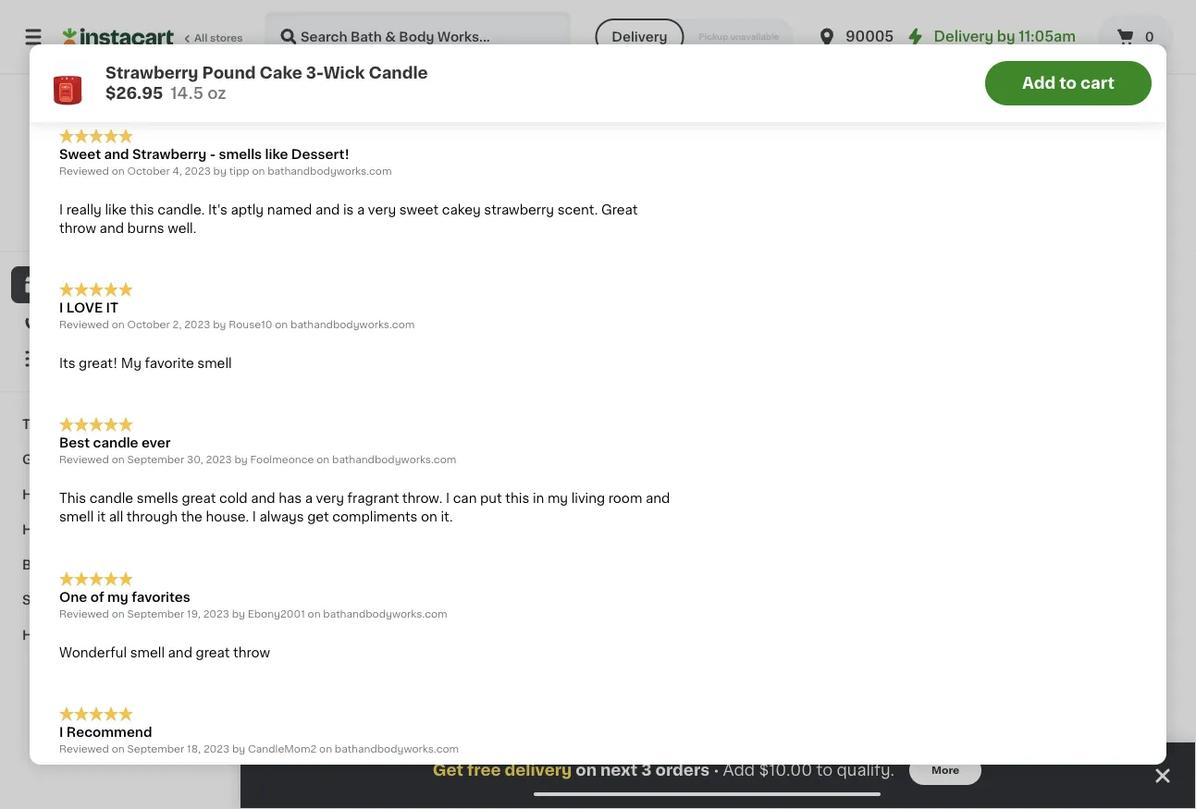 Task type: describe. For each thing, give the bounding box(es) containing it.
i inside the i love it reviewed on october 2, 2023 by rouse10 on bathandbodyworks.com
[[59, 301, 63, 314]]

•
[[714, 763, 719, 778]]

see eligible items button down relaxing
[[278, 66, 442, 97]]

great!
[[79, 357, 118, 370]]

wonderful smell and great throw
[[59, 646, 270, 659]]

fl left 90005
[[825, 26, 832, 36]]

most popular category
[[278, 139, 516, 159]]

ever
[[142, 437, 171, 450]]

like inside i really like this candle.  it's aptly named and is a very sweet cakey strawberry scent.  great throw and burns well.
[[105, 203, 127, 216]]

100%
[[49, 224, 77, 235]]

pound
[[202, 65, 256, 81]]

house.
[[206, 511, 249, 524]]

october inside sweet and strawberry - smells like dessert! reviewed on october 4, 2023 by tipp on bathandbodyworks.com
[[127, 165, 170, 176]]

on right tipp
[[252, 165, 265, 176]]

many in stock up get on the left bottom of page
[[296, 487, 369, 497]]

like inside sweet and strawberry - smells like dessert! reviewed on october 4, 2023 by tipp on bathandbodyworks.com
[[265, 147, 288, 160]]

i inside love the smell of this candle. it's a very relaxing bakery smell. i generally mix it with the vanilla bean scented candle from b&bw.
[[461, 49, 464, 62]]

strawberry pound cake 3-wick candle $26.95 14.5 oz
[[105, 65, 428, 101]]

candle for ever
[[93, 437, 138, 450]]

smell right wonderful
[[130, 646, 165, 659]]

rouse10
[[229, 319, 272, 330]]

2 8 from the left
[[816, 26, 823, 36]]

again
[[93, 316, 130, 329]]

90005 button
[[816, 11, 927, 63]]

sweet
[[400, 203, 439, 216]]

14.5 inside "strawberry pound cake 3-wick candle $26.95 14.5 oz"
[[171, 86, 204, 101]]

burns
[[127, 221, 164, 234]]

stock down 90005
[[878, 45, 907, 55]]

oz inside item carousel region
[[301, 468, 314, 478]]

service type group
[[595, 19, 794, 56]]

by inside best candle ever reviewed on september 30, 2023 by foolmeonce on bathandbodyworks.com
[[235, 455, 248, 465]]

sanitizers
[[120, 524, 186, 537]]

home
[[22, 489, 62, 502]]

a for relaxing
[[275, 49, 282, 62]]

buy
[[52, 316, 78, 329]]

add to cart button
[[986, 61, 1152, 105]]

see for 'see eligible items' button over add to cart
[[1018, 53, 1044, 66]]

it
[[106, 301, 118, 314]]

candle
[[369, 65, 428, 81]]

by inside sweet and strawberry - smells like dessert! reviewed on october 4, 2023 by tipp on bathandbodyworks.com
[[213, 165, 227, 176]]

on right the ebony2001
[[308, 609, 321, 619]]

well.
[[168, 221, 197, 234]]

gifts
[[22, 453, 55, 466]]

see eligible items inside item carousel region
[[301, 516, 419, 529]]

it's
[[208, 203, 228, 216]]

i left can
[[446, 492, 450, 505]]

always
[[260, 511, 304, 524]]

reviewed inside one of my favorites reviewed on september 19, 2023 by ebony2001 on bathandbodyworks.com
[[59, 609, 109, 619]]

qualify.
[[837, 763, 895, 779]]

lists
[[52, 353, 84, 366]]

(2.45k)
[[346, 453, 384, 464]]

-
[[210, 147, 216, 160]]

aptly
[[231, 203, 264, 216]]

candle inside love the smell of this candle. it's a very relaxing bakery smell. i generally mix it with the vanilla bean scented candle from b&bw.
[[153, 67, 197, 80]]

wonderful
[[59, 646, 127, 659]]

bathandbodyworks.com inside i recommend reviewed on september 18, 2023 by candlemom2 on bathandbodyworks.com
[[335, 744, 459, 755]]

great for throw
[[196, 646, 230, 659]]

on right rouse10
[[275, 319, 288, 330]]

care
[[61, 559, 93, 572]]

many in stock inside button
[[655, 487, 728, 497]]

18,
[[187, 744, 201, 755]]

smell right favorite
[[197, 357, 232, 370]]

stores
[[210, 33, 243, 43]]

stock right put
[[519, 487, 548, 497]]

popular
[[334, 139, 414, 159]]

throw inside i really like this candle.  it's aptly named and is a very sweet cakey strawberry scent.  great throw and burns well.
[[59, 221, 96, 234]]

2.5 fl oz button for 'see eligible items' button underneath relaxing
[[278, 0, 442, 62]]

this inside this candle smells great cold and has a very fragrant throw. i can put this in my living room and smell it all through the house. i always get compliments on it.
[[505, 492, 530, 505]]

2023 inside the i love it reviewed on october 2, 2023 by rouse10 on bathandbodyworks.com
[[184, 319, 210, 330]]

add right strawberry
[[580, 213, 607, 226]]

cart
[[1081, 75, 1115, 91]]

many in stock down 90005
[[834, 45, 907, 55]]

eligible inside item carousel region
[[330, 516, 378, 529]]

many down 14.5 oz
[[296, 487, 325, 497]]

ebony2001
[[248, 609, 305, 619]]

bean
[[59, 67, 93, 80]]

2023 inside sweet and strawberry - smells like dessert! reviewed on october 4, 2023 by tipp on bathandbodyworks.com
[[185, 165, 211, 176]]

fl up generally
[[466, 26, 473, 36]]

add inside treatment tracker modal dialog
[[723, 763, 755, 779]]

very for relaxing
[[286, 49, 314, 62]]

mix
[[531, 49, 554, 62]]

dessert!
[[291, 147, 349, 160]]

add left cakey
[[400, 213, 427, 226]]

buy it again link
[[11, 304, 229, 341]]

scented
[[96, 67, 149, 80]]

all
[[194, 33, 208, 43]]

1 2.5 fl oz from the left
[[278, 27, 318, 38]]

its
[[59, 357, 75, 370]]

vanilla
[[625, 49, 667, 62]]

room
[[609, 492, 643, 505]]

reviewed inside i recommend reviewed on september 18, 2023 by candlemom2 on bathandbodyworks.com
[[59, 744, 109, 755]]

hand soaps & sanitizers link
[[11, 513, 229, 548]]

strawberry
[[484, 203, 554, 216]]

guarantee
[[144, 224, 198, 235]]

b&bw.
[[234, 67, 279, 80]]

100% satisfaction guarantee
[[49, 224, 198, 235]]

satisfaction
[[80, 224, 142, 235]]

october inside the i love it reviewed on october 2, 2023 by rouse10 on bathandbodyworks.com
[[127, 319, 170, 330]]

of inside one of my favorites reviewed on september 19, 2023 by ebony2001 on bathandbodyworks.com
[[90, 591, 104, 604]]

collection for holiday collection
[[77, 629, 146, 642]]

one
[[59, 591, 87, 604]]

on inside treatment tracker modal dialog
[[576, 763, 597, 779]]

everyday store prices link
[[57, 204, 183, 218]]

of inside love the smell of this candle. it's a very relaxing bakery smell. i generally mix it with the vanilla bean scented candle from b&bw.
[[156, 49, 170, 62]]

add inside button
[[1023, 75, 1056, 91]]

in inside this candle smells great cold and has a very fragrant throw. i can put this in my living room and smell it all through the house. i always get compliments on it.
[[533, 492, 544, 505]]

treatment tracker modal dialog
[[241, 743, 1197, 810]]

and down 19,
[[168, 646, 192, 659]]

my inside one of my favorites reviewed on september 19, 2023 by ebony2001 on bathandbodyworks.com
[[107, 591, 128, 604]]

can
[[453, 492, 477, 505]]

free
[[467, 763, 501, 779]]

and right room
[[646, 492, 670, 505]]

this
[[59, 492, 86, 505]]

this inside i really like this candle.  it's aptly named and is a very sweet cakey strawberry scent.  great throw and burns well.
[[130, 203, 154, 216]]

from
[[200, 67, 230, 80]]

on right the foolmeonce
[[317, 455, 330, 465]]

living
[[572, 492, 605, 505]]

stock up compliments
[[340, 487, 369, 497]]

body care link
[[11, 548, 229, 583]]

strawberry inside sweet and strawberry - smells like dessert! reviewed on october 4, 2023 by tipp on bathandbodyworks.com
[[132, 147, 207, 160]]

2.5 for 2.5 fl oz button for 'see eligible items' button underneath relaxing
[[278, 27, 294, 38]]

0 horizontal spatial the
[[94, 49, 115, 62]]

love
[[59, 49, 90, 62]]

on up home fragrance link
[[112, 455, 125, 465]]

2.5 fl oz button for 'see eligible items' button over add to cart
[[995, 0, 1159, 40]]

a inside i really like this candle.  it's aptly named and is a very sweet cakey strawberry scent.  great throw and burns well.
[[357, 203, 365, 216]]

see eligible items for 2.5 fl oz button for 'see eligible items' button underneath relaxing
[[301, 75, 419, 88]]

bathandbodyworks.com inside the i love it reviewed on october 2, 2023 by rouse10 on bathandbodyworks.com
[[291, 319, 415, 330]]

shop
[[52, 279, 86, 291]]

sales link
[[11, 583, 229, 618]]

delivery for delivery by 11:05am
[[934, 30, 994, 43]]

bathandbodyworks.com inside sweet and strawberry - smells like dessert! reviewed on october 4, 2023 by tipp on bathandbodyworks.com
[[268, 165, 392, 176]]

14.5 inside item carousel region
[[278, 468, 299, 478]]

thanksgiving
[[22, 418, 111, 431]]

september inside best candle ever reviewed on september 30, 2023 by foolmeonce on bathandbodyworks.com
[[127, 455, 184, 465]]

on right candlemom2
[[319, 744, 332, 755]]

90005
[[846, 30, 894, 43]]

smells inside sweet and strawberry - smells like dessert! reviewed on october 4, 2023 by tipp on bathandbodyworks.com
[[219, 147, 262, 160]]

many down 90005
[[834, 45, 863, 55]]

and left the is
[[315, 203, 340, 216]]

smell.
[[419, 49, 457, 62]]

0 button
[[1098, 15, 1174, 59]]

in inside button
[[687, 487, 696, 497]]

see eligible items button up add to cart
[[995, 44, 1159, 75]]

reviewed inside the i love it reviewed on october 2, 2023 by rouse10 on bathandbodyworks.com
[[59, 319, 109, 330]]

by inside one of my favorites reviewed on september 19, 2023 by ebony2001 on bathandbodyworks.com
[[232, 609, 245, 619]]

cakey
[[442, 203, 481, 216]]

items for 'see eligible items' button in the item carousel region
[[381, 516, 419, 529]]

has
[[279, 492, 302, 505]]

$10.00
[[759, 763, 813, 779]]

0 vertical spatial eligible
[[1047, 53, 1096, 66]]

3-
[[306, 65, 324, 81]]

all
[[109, 511, 123, 524]]

many inside button
[[655, 487, 684, 497]]

a for fragrant
[[305, 492, 313, 505]]

8 fl oz for (5)
[[457, 26, 488, 36]]

on up holiday collection
[[112, 609, 125, 619]]

wick
[[324, 65, 365, 81]]

with
[[570, 49, 597, 62]]

orders
[[656, 763, 710, 779]]

smells inside this candle smells great cold and has a very fragrant throw. i can put this in my living room and smell it all through the house. i always get compliments on it.
[[137, 492, 179, 505]]

fl up the cake
[[296, 27, 304, 38]]

great for cold
[[182, 492, 216, 505]]

many in stock button
[[636, 197, 801, 503]]

8 for (5)
[[457, 26, 464, 36]]

30,
[[187, 455, 203, 465]]



Task type: locate. For each thing, give the bounding box(es) containing it.
1 vertical spatial it
[[81, 316, 90, 329]]

very inside this candle smells great cold and has a very fragrant throw. i can put this in my living room and smell it all through the house. i always get compliments on it.
[[316, 492, 344, 505]]

1 horizontal spatial 14.5
[[278, 468, 299, 478]]

2.5 up the cake
[[278, 27, 294, 38]]

by inside i recommend reviewed on september 18, 2023 by candlemom2 on bathandbodyworks.com
[[232, 744, 245, 755]]

0 horizontal spatial 2.5 fl oz button
[[278, 0, 442, 62]]

2 vertical spatial items
[[381, 516, 419, 529]]

14.5 oz
[[278, 468, 314, 478]]

this down "all"
[[173, 49, 197, 62]]

2 vertical spatial this
[[505, 492, 530, 505]]

i right house.
[[252, 511, 256, 524]]

0 vertical spatial this
[[173, 49, 197, 62]]

fl up vanilla
[[646, 26, 653, 36]]

of up $26.95
[[156, 49, 170, 62]]

fl
[[466, 26, 473, 36], [825, 26, 832, 36], [646, 26, 653, 36], [296, 27, 304, 38], [1014, 27, 1021, 38]]

see eligible items for 'see eligible items' button over add to cart's 2.5 fl oz button
[[1018, 53, 1136, 66]]

i inside i recommend reviewed on september 18, 2023 by candlemom2 on bathandbodyworks.com
[[59, 726, 63, 739]]

0 vertical spatial see eligible items
[[1018, 53, 1136, 66]]

1 horizontal spatial very
[[316, 492, 344, 505]]

items down bakery
[[381, 75, 419, 88]]

see for 'see eligible items' button underneath relaxing
[[301, 75, 326, 88]]

by up cold
[[235, 455, 248, 465]]

1 horizontal spatial 2.5 fl oz
[[995, 27, 1035, 38]]

0 horizontal spatial throw
[[59, 221, 96, 234]]

body
[[22, 559, 57, 572]]

compliments
[[332, 511, 418, 524]]

0 vertical spatial great
[[182, 492, 216, 505]]

see eligible items button down fragrant
[[278, 507, 442, 538]]

bath & body works logo image
[[79, 96, 161, 178]]

1 8 from the left
[[457, 26, 464, 36]]

the
[[94, 49, 115, 62], [600, 49, 622, 62], [181, 511, 203, 524]]

0 vertical spatial candle
[[153, 67, 197, 80]]

it right the mix
[[558, 49, 566, 62]]

2 2.5 from the left
[[995, 27, 1011, 38]]

sweet and strawberry - smells like dessert! reviewed on october 4, 2023 by tipp on bathandbodyworks.com
[[59, 147, 392, 176]]

collection for thanksgiving collection
[[114, 418, 183, 431]]

2 8 fl oz from the left
[[816, 26, 847, 36]]

delivery inside button
[[612, 31, 668, 43]]

2 vertical spatial very
[[316, 492, 344, 505]]

on down 'recommend'
[[112, 744, 125, 755]]

tipp
[[229, 165, 249, 176]]

a right it's
[[275, 49, 282, 62]]

1 add button from the left
[[365, 203, 437, 236]]

to inside treatment tracker modal dialog
[[817, 763, 833, 779]]

reviewed inside sweet and strawberry - smells like dessert! reviewed on october 4, 2023 by tipp on bathandbodyworks.com
[[59, 165, 109, 176]]

0 vertical spatial &
[[58, 453, 69, 466]]

1 horizontal spatial 2.5
[[995, 27, 1011, 38]]

1 horizontal spatial like
[[265, 147, 288, 160]]

0 horizontal spatial this
[[130, 203, 154, 216]]

1 vertical spatial like
[[105, 203, 127, 216]]

reviewed down one
[[59, 609, 109, 619]]

14.5 down from
[[171, 86, 204, 101]]

0 vertical spatial 14.5
[[171, 86, 204, 101]]

love
[[66, 301, 103, 314]]

0 horizontal spatial 14.5
[[171, 86, 204, 101]]

2.5 fl oz up the cake
[[278, 27, 318, 38]]

1 vertical spatial to
[[817, 763, 833, 779]]

the inside this candle smells great cold and has a very fragrant throw. i can put this in my living room and smell it all through the house. i always get compliments on it.
[[181, 511, 203, 524]]

2 horizontal spatial the
[[600, 49, 622, 62]]

it inside love the smell of this candle. it's a very relaxing bakery smell. i generally mix it with the vanilla bean scented candle from b&bw.
[[558, 49, 566, 62]]

1 2.5 from the left
[[278, 27, 294, 38]]

product group
[[278, 0, 442, 97], [995, 0, 1159, 75], [278, 197, 442, 538], [457, 197, 621, 538]]

add right •
[[723, 763, 755, 779]]

2.5 fl oz button up add to cart button
[[995, 0, 1159, 40]]

gifts & accessories link
[[11, 442, 229, 477]]

0 vertical spatial candle.
[[201, 49, 248, 62]]

0 vertical spatial throw
[[59, 221, 96, 234]]

& inside hand soaps & sanitizers link
[[106, 524, 117, 537]]

by inside the i love it reviewed on october 2, 2023 by rouse10 on bathandbodyworks.com
[[213, 319, 226, 330]]

fl up add to cart button
[[1014, 27, 1021, 38]]

get
[[433, 763, 464, 779]]

through
[[127, 511, 178, 524]]

recommend
[[66, 726, 152, 739]]

smells up through
[[137, 492, 179, 505]]

2023 inside i recommend reviewed on september 18, 2023 by candlemom2 on bathandbodyworks.com
[[203, 744, 230, 755]]

1 vertical spatial of
[[90, 591, 104, 604]]

by down -
[[213, 165, 227, 176]]

this candle smells great cold and has a very fragrant throw. i can put this in my living room and smell it all through the house. i always get compliments on it.
[[59, 492, 670, 524]]

2.5 fl oz up add to cart
[[995, 27, 1035, 38]]

on inside this candle smells great cold and has a very fragrant throw. i can put this in my living room and smell it all through the house. i always get compliments on it.
[[421, 511, 438, 524]]

2 vertical spatial it
[[97, 511, 106, 524]]

0 horizontal spatial it
[[81, 316, 90, 329]]

get free delivery on next 3 orders • add $10.00 to qualify.
[[433, 763, 895, 779]]

smells up tipp
[[219, 147, 262, 160]]

1 horizontal spatial throw
[[233, 646, 270, 659]]

many right room
[[655, 487, 684, 497]]

0 vertical spatial collection
[[114, 418, 183, 431]]

2.5 left the 11:05am
[[995, 27, 1011, 38]]

0 horizontal spatial to
[[817, 763, 833, 779]]

soaps
[[61, 524, 103, 537]]

the down instacart logo
[[94, 49, 115, 62]]

items
[[1099, 53, 1136, 66], [381, 75, 419, 88], [381, 516, 419, 529]]

i up 100% on the left of the page
[[59, 203, 63, 216]]

0 horizontal spatial 8 fl oz
[[457, 26, 488, 36]]

8 for (11)
[[636, 26, 643, 36]]

favorites
[[132, 591, 190, 604]]

0 horizontal spatial of
[[90, 591, 104, 604]]

instacart logo image
[[63, 26, 174, 48]]

i love it reviewed on october 2, 2023 by rouse10 on bathandbodyworks.com
[[59, 301, 415, 330]]

holiday collection
[[22, 629, 146, 642]]

2 vertical spatial september
[[127, 744, 184, 755]]

add down the 11:05am
[[1023, 75, 1056, 91]]

i
[[461, 49, 464, 62], [59, 203, 63, 216], [59, 301, 63, 314], [446, 492, 450, 505], [252, 511, 256, 524], [59, 726, 63, 739]]

very up get on the left bottom of page
[[316, 492, 344, 505]]

eligible down fragrant
[[330, 516, 378, 529]]

1 september from the top
[[127, 455, 184, 465]]

bathandbodyworks.com
[[268, 165, 392, 176], [291, 319, 415, 330], [332, 455, 457, 465], [323, 609, 448, 619], [335, 744, 459, 755]]

add
[[1023, 75, 1056, 91], [400, 213, 427, 226], [580, 213, 607, 226], [723, 763, 755, 779]]

1 vertical spatial this
[[130, 203, 154, 216]]

on up everyday store prices link
[[112, 165, 125, 176]]

and right 'sweet'
[[104, 147, 129, 160]]

great up house.
[[182, 492, 216, 505]]

generally
[[468, 49, 528, 62]]

reviewed
[[59, 165, 109, 176], [59, 319, 109, 330], [59, 455, 109, 465], [59, 609, 109, 619], [59, 744, 109, 755]]

thanksgiving collection
[[22, 418, 183, 431]]

2 horizontal spatial 8
[[816, 26, 823, 36]]

smell down this
[[59, 511, 94, 524]]

1 vertical spatial very
[[368, 203, 396, 216]]

see eligible items
[[1018, 53, 1136, 66], [301, 75, 419, 88], [301, 516, 419, 529]]

bathandbodyworks.com inside one of my favorites reviewed on september 19, 2023 by ebony2001 on bathandbodyworks.com
[[323, 609, 448, 619]]

1 vertical spatial see eligible items
[[301, 75, 419, 88]]

many
[[834, 45, 863, 55], [296, 487, 325, 497], [475, 487, 505, 497], [655, 487, 684, 497]]

0 horizontal spatial my
[[107, 591, 128, 604]]

bathandbodyworks.com inside best candle ever reviewed on september 30, 2023 by foolmeonce on bathandbodyworks.com
[[332, 455, 457, 465]]

my
[[121, 357, 142, 370]]

october left 2,
[[127, 319, 170, 330]]

1 horizontal spatial a
[[305, 492, 313, 505]]

the right with
[[600, 49, 622, 62]]

2023 inside best candle ever reviewed on september 30, 2023 by foolmeonce on bathandbodyworks.com
[[206, 455, 232, 465]]

0 vertical spatial of
[[156, 49, 170, 62]]

0 horizontal spatial delivery
[[612, 31, 668, 43]]

2 horizontal spatial it
[[558, 49, 566, 62]]

1 vertical spatial september
[[127, 609, 184, 619]]

0 vertical spatial like
[[265, 147, 288, 160]]

2 vertical spatial a
[[305, 492, 313, 505]]

1 vertical spatial throw
[[233, 646, 270, 659]]

8 fl oz for (11)
[[636, 26, 667, 36]]

fragrance
[[66, 489, 133, 502]]

add to cart
[[1023, 75, 1115, 91]]

a right the is
[[357, 203, 365, 216]]

it inside this candle smells great cold and has a very fragrant throw. i can put this in my living room and smell it all through the house. i always get compliments on it.
[[97, 511, 106, 524]]

i inside i really like this candle.  it's aptly named and is a very sweet cakey strawberry scent.  great throw and burns well.
[[59, 203, 63, 216]]

1 vertical spatial a
[[357, 203, 365, 216]]

see down has
[[301, 516, 326, 529]]

item carousel region
[[278, 131, 1159, 549]]

0 horizontal spatial like
[[105, 203, 127, 216]]

collection up ever
[[114, 418, 183, 431]]

september inside one of my favorites reviewed on september 19, 2023 by ebony2001 on bathandbodyworks.com
[[127, 609, 184, 619]]

to right $10.00
[[817, 763, 833, 779]]

many in stock right room
[[655, 487, 728, 497]]

2.5 for 'see eligible items' button over add to cart's 2.5 fl oz button
[[995, 27, 1011, 38]]

the left house.
[[181, 511, 203, 524]]

reviewed inside best candle ever reviewed on september 30, 2023 by foolmeonce on bathandbodyworks.com
[[59, 455, 109, 465]]

smell inside love the smell of this candle. it's a very relaxing bakery smell. i generally mix it with the vanilla bean scented candle from b&bw.
[[119, 49, 153, 62]]

2 october from the top
[[127, 319, 170, 330]]

1 vertical spatial eligible
[[330, 75, 378, 88]]

0 horizontal spatial smells
[[137, 492, 179, 505]]

very right the is
[[368, 203, 396, 216]]

it down "love"
[[81, 316, 90, 329]]

all stores link
[[63, 11, 244, 63]]

items for 'see eligible items' button underneath relaxing
[[381, 75, 419, 88]]

1 horizontal spatial the
[[181, 511, 203, 524]]

reviewed down "love"
[[59, 319, 109, 330]]

5 reviewed from the top
[[59, 744, 109, 755]]

2023 right 19,
[[203, 609, 229, 619]]

delivery for delivery
[[612, 31, 668, 43]]

0 vertical spatial see
[[1018, 53, 1044, 66]]

get
[[307, 511, 329, 524]]

1 vertical spatial collection
[[77, 629, 146, 642]]

to
[[1060, 75, 1077, 91], [817, 763, 833, 779]]

very inside love the smell of this candle. it's a very relaxing bakery smell. i generally mix it with the vanilla bean scented candle from b&bw.
[[286, 49, 314, 62]]

this right put
[[505, 492, 530, 505]]

items inside item carousel region
[[381, 516, 419, 529]]

reviewed down best
[[59, 455, 109, 465]]

strawberry up 4,
[[132, 147, 207, 160]]

8
[[457, 26, 464, 36], [816, 26, 823, 36], [636, 26, 643, 36]]

i recommend reviewed on september 18, 2023 by candlemom2 on bathandbodyworks.com
[[59, 726, 459, 755]]

2 add button from the left
[[544, 203, 616, 236]]

see eligible items down relaxing
[[301, 75, 419, 88]]

2 horizontal spatial a
[[357, 203, 365, 216]]

eligible up add to cart
[[1047, 53, 1096, 66]]

one of my favorites reviewed on september 19, 2023 by ebony2001 on bathandbodyworks.com
[[59, 591, 448, 619]]

2.5
[[278, 27, 294, 38], [995, 27, 1011, 38]]

1 horizontal spatial add button
[[544, 203, 616, 236]]

stock inside button
[[699, 487, 728, 497]]

delivery inside delivery by 11:05am link
[[934, 30, 994, 43]]

i up 'buy'
[[59, 301, 63, 314]]

items down throw. in the bottom of the page
[[381, 516, 419, 529]]

hand soaps & sanitizers
[[22, 524, 186, 537]]

candle left from
[[153, 67, 197, 80]]

2 2.5 fl oz button from the left
[[995, 0, 1159, 40]]

1 horizontal spatial this
[[173, 49, 197, 62]]

throw down the ebony2001
[[233, 646, 270, 659]]

candle inside best candle ever reviewed on september 30, 2023 by foolmeonce on bathandbodyworks.com
[[93, 437, 138, 450]]

2 vertical spatial candle
[[89, 492, 133, 505]]

very inside i really like this candle.  it's aptly named and is a very sweet cakey strawberry scent.  great throw and burns well.
[[368, 203, 396, 216]]

3 8 from the left
[[636, 26, 643, 36]]

on down 'it'
[[112, 319, 125, 330]]

1 horizontal spatial my
[[548, 492, 568, 505]]

0 vertical spatial september
[[127, 455, 184, 465]]

and up always
[[251, 492, 275, 505]]

1 vertical spatial strawberry
[[132, 147, 207, 160]]

stock right room
[[699, 487, 728, 497]]

1 vertical spatial items
[[381, 75, 419, 88]]

fragrant
[[348, 492, 399, 505]]

0 vertical spatial it
[[558, 49, 566, 62]]

1 2.5 fl oz button from the left
[[278, 0, 442, 62]]

1 vertical spatial great
[[196, 646, 230, 659]]

by left the 11:05am
[[997, 30, 1016, 43]]

see eligible items button inside item carousel region
[[278, 507, 442, 538]]

1 vertical spatial october
[[127, 319, 170, 330]]

2,
[[173, 319, 182, 330]]

a inside love the smell of this candle. it's a very relaxing bakery smell. i generally mix it with the vanilla bean scented candle from b&bw.
[[275, 49, 282, 62]]

1 vertical spatial candle.
[[158, 203, 205, 216]]

0 horizontal spatial 8
[[457, 26, 464, 36]]

more
[[932, 766, 960, 776]]

0 horizontal spatial 2.5
[[278, 27, 294, 38]]

september left the 18, at the bottom of page
[[127, 744, 184, 755]]

of right one
[[90, 591, 104, 604]]

september inside i recommend reviewed on september 18, 2023 by candlemom2 on bathandbodyworks.com
[[127, 744, 184, 755]]

candle up accessories
[[93, 437, 138, 450]]

0 horizontal spatial a
[[275, 49, 282, 62]]

candle inside this candle smells great cold and has a very fragrant throw. i can put this in my living room and smell it all through the house. i always get compliments on it.
[[89, 492, 133, 505]]

1 october from the top
[[127, 165, 170, 176]]

september down ever
[[127, 455, 184, 465]]

and down everyday store prices
[[100, 221, 124, 234]]

candle. inside i really like this candle.  it's aptly named and is a very sweet cakey strawberry scent.  great throw and burns well.
[[158, 203, 205, 216]]

see down the 11:05am
[[1018, 53, 1044, 66]]

1 horizontal spatial 2.5 fl oz button
[[995, 0, 1159, 40]]

by left candlemom2
[[232, 744, 245, 755]]

2023 right the 30, on the left of page
[[206, 455, 232, 465]]

and
[[104, 147, 129, 160], [315, 203, 340, 216], [100, 221, 124, 234], [251, 492, 275, 505], [646, 492, 670, 505], [168, 646, 192, 659]]

on left it.
[[421, 511, 438, 524]]

4 reviewed from the top
[[59, 609, 109, 619]]

smell inside this candle smells great cold and has a very fragrant throw. i can put this in my living room and smell it all through the house. i always get compliments on it.
[[59, 511, 94, 524]]

0 vertical spatial items
[[1099, 53, 1136, 66]]

2 reviewed from the top
[[59, 319, 109, 330]]

2 horizontal spatial very
[[368, 203, 396, 216]]

thanksgiving collection link
[[11, 407, 229, 442]]

8 up vanilla
[[636, 26, 643, 36]]

19,
[[187, 609, 201, 619]]

see eligible items up add to cart
[[1018, 53, 1136, 66]]

strawberry inside "strawberry pound cake 3-wick candle $26.95 14.5 oz"
[[105, 65, 199, 81]]

strawberry up $26.95
[[105, 65, 199, 81]]

to left cart
[[1060, 75, 1077, 91]]

it.
[[441, 511, 453, 524]]

4,
[[173, 165, 182, 176]]

all stores
[[194, 33, 243, 43]]

0 horizontal spatial 2.5 fl oz
[[278, 27, 318, 38]]

like left dessert!
[[265, 147, 288, 160]]

14.5
[[171, 86, 204, 101], [278, 468, 299, 478]]

0 vertical spatial strawberry
[[105, 65, 199, 81]]

2023 right 2,
[[184, 319, 210, 330]]

it left "all"
[[97, 511, 106, 524]]

1 horizontal spatial &
[[106, 524, 117, 537]]

cold
[[219, 492, 248, 505]]

1 vertical spatial smells
[[137, 492, 179, 505]]

candle up "all"
[[89, 492, 133, 505]]

september down favorites
[[127, 609, 184, 619]]

1 vertical spatial candle
[[93, 437, 138, 450]]

items for 'see eligible items' button over add to cart
[[1099, 53, 1136, 66]]

see for 'see eligible items' button in the item carousel region
[[301, 516, 326, 529]]

2023 right the 18, at the bottom of page
[[203, 744, 230, 755]]

september
[[127, 455, 184, 465], [127, 609, 184, 619], [127, 744, 184, 755]]

1 horizontal spatial smells
[[219, 147, 262, 160]]

0 vertical spatial my
[[548, 492, 568, 505]]

None search field
[[265, 11, 571, 63]]

1 reviewed from the top
[[59, 165, 109, 176]]

scent.
[[558, 203, 598, 216]]

3 september from the top
[[127, 744, 184, 755]]

on
[[112, 165, 125, 176], [252, 165, 265, 176], [112, 319, 125, 330], [275, 319, 288, 330], [112, 455, 125, 465], [317, 455, 330, 465], [421, 511, 438, 524], [112, 609, 125, 619], [308, 609, 321, 619], [112, 744, 125, 755], [319, 744, 332, 755], [576, 763, 597, 779]]

its great! my favorite smell
[[59, 357, 232, 370]]

0 horizontal spatial &
[[58, 453, 69, 466]]

lists link
[[11, 341, 229, 378]]

3 8 fl oz from the left
[[636, 26, 667, 36]]

throw.
[[402, 492, 443, 505]]

and inside sweet and strawberry - smells like dessert! reviewed on october 4, 2023 by tipp on bathandbodyworks.com
[[104, 147, 129, 160]]

1 horizontal spatial delivery
[[934, 30, 994, 43]]

my inside this candle smells great cold and has a very fragrant throw. i can put this in my living room and smell it all through the house. i always get compliments on it.
[[548, 492, 568, 505]]

1 8 fl oz from the left
[[457, 26, 488, 36]]

very
[[286, 49, 314, 62], [368, 203, 396, 216], [316, 492, 344, 505]]

3 reviewed from the top
[[59, 455, 109, 465]]

8 up smell.
[[457, 26, 464, 36]]

(11)
[[705, 11, 721, 21]]

1 horizontal spatial 8
[[636, 26, 643, 36]]

2 horizontal spatial 8 fl oz
[[816, 26, 847, 36]]

sweet
[[59, 147, 101, 160]]

1 vertical spatial 14.5
[[278, 468, 299, 478]]

1 vertical spatial &
[[106, 524, 117, 537]]

2 2.5 fl oz from the left
[[995, 27, 1035, 38]]

1 horizontal spatial to
[[1060, 75, 1077, 91]]

to inside button
[[1060, 75, 1077, 91]]

a inside this candle smells great cold and has a very fragrant throw. i can put this in my living room and smell it all through the house. i always get compliments on it.
[[305, 492, 313, 505]]

many in stock left the living
[[475, 487, 548, 497]]

delivery
[[505, 763, 572, 779]]

oz
[[476, 26, 488, 36], [835, 26, 847, 36], [655, 26, 667, 36], [306, 27, 318, 38], [1023, 27, 1035, 38], [207, 86, 226, 101], [301, 468, 314, 478]]

add button
[[365, 203, 437, 236], [544, 203, 616, 236]]

most
[[278, 139, 330, 159]]

0 vertical spatial october
[[127, 165, 170, 176]]

this inside love the smell of this candle. it's a very relaxing bakery smell. i generally mix it with the vanilla bean scented candle from b&bw.
[[173, 49, 197, 62]]

candle. inside love the smell of this candle. it's a very relaxing bakery smell. i generally mix it with the vanilla bean scented candle from b&bw.
[[201, 49, 248, 62]]

0 horizontal spatial add button
[[365, 203, 437, 236]]

smell up scented
[[119, 49, 153, 62]]

1 vertical spatial see
[[301, 75, 326, 88]]

i left 'recommend'
[[59, 726, 63, 739]]

eligible down relaxing
[[330, 75, 378, 88]]

see inside item carousel region
[[301, 516, 326, 529]]

very for fragrant
[[316, 492, 344, 505]]

really
[[66, 203, 102, 216]]

great down 19,
[[196, 646, 230, 659]]

october left 4,
[[127, 165, 170, 176]]

great
[[182, 492, 216, 505], [196, 646, 230, 659]]

1 horizontal spatial 8 fl oz
[[636, 26, 667, 36]]

& inside gifts & accessories link
[[58, 453, 69, 466]]

2 vertical spatial see
[[301, 516, 326, 529]]

delivery by 11:05am
[[934, 30, 1076, 43]]

many right throw. in the bottom of the page
[[475, 487, 505, 497]]

candle for smells
[[89, 492, 133, 505]]

1 horizontal spatial it
[[97, 511, 106, 524]]

see eligible items down fragrant
[[301, 516, 419, 529]]

put
[[480, 492, 502, 505]]

0 horizontal spatial very
[[286, 49, 314, 62]]

collection
[[114, 418, 183, 431], [77, 629, 146, 642]]

2023 inside one of my favorites reviewed on september 19, 2023 by ebony2001 on bathandbodyworks.com
[[203, 609, 229, 619]]

see down relaxing
[[301, 75, 326, 88]]

oz inside "strawberry pound cake 3-wick candle $26.95 14.5 oz"
[[207, 86, 226, 101]]

reviewed down 'recommend'
[[59, 744, 109, 755]]

0 vertical spatial smells
[[219, 147, 262, 160]]

0 vertical spatial very
[[286, 49, 314, 62]]

accessories
[[72, 453, 155, 466]]

0 vertical spatial a
[[275, 49, 282, 62]]

a
[[275, 49, 282, 62], [357, 203, 365, 216], [305, 492, 313, 505]]

(5)
[[525, 11, 540, 21]]

2 september from the top
[[127, 609, 184, 619]]

2 horizontal spatial this
[[505, 492, 530, 505]]

more button
[[910, 756, 982, 786]]

favorite
[[145, 357, 194, 370]]

candle. up well.
[[158, 203, 205, 216]]

2 vertical spatial eligible
[[330, 516, 378, 529]]

great inside this candle smells great cold and has a very fragrant throw. i can put this in my living room and smell it all through the house. i always get compliments on it.
[[182, 492, 216, 505]]

1 vertical spatial my
[[107, 591, 128, 604]]

best candle ever reviewed on september 30, 2023 by foolmeonce on bathandbodyworks.com
[[59, 437, 457, 465]]



Task type: vqa. For each thing, say whether or not it's contained in the screenshot.
THE CANDLE.
yes



